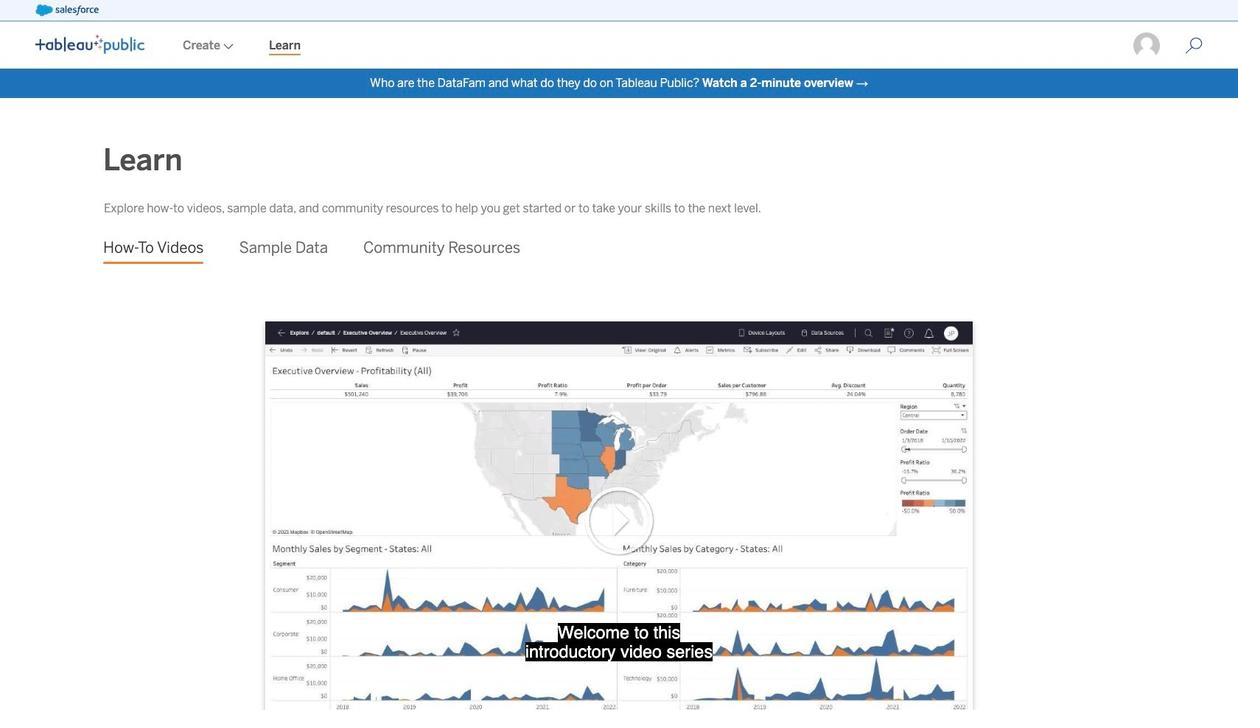 Task type: locate. For each thing, give the bounding box(es) containing it.
logo image
[[35, 35, 145, 54]]

salesforce logo image
[[35, 4, 99, 16]]

christina.overa image
[[1133, 31, 1162, 60]]

go to search image
[[1168, 37, 1221, 55]]



Task type: describe. For each thing, give the bounding box(es) containing it.
create image
[[220, 44, 234, 49]]



Task type: vqa. For each thing, say whether or not it's contained in the screenshot.
Go to search image
yes



